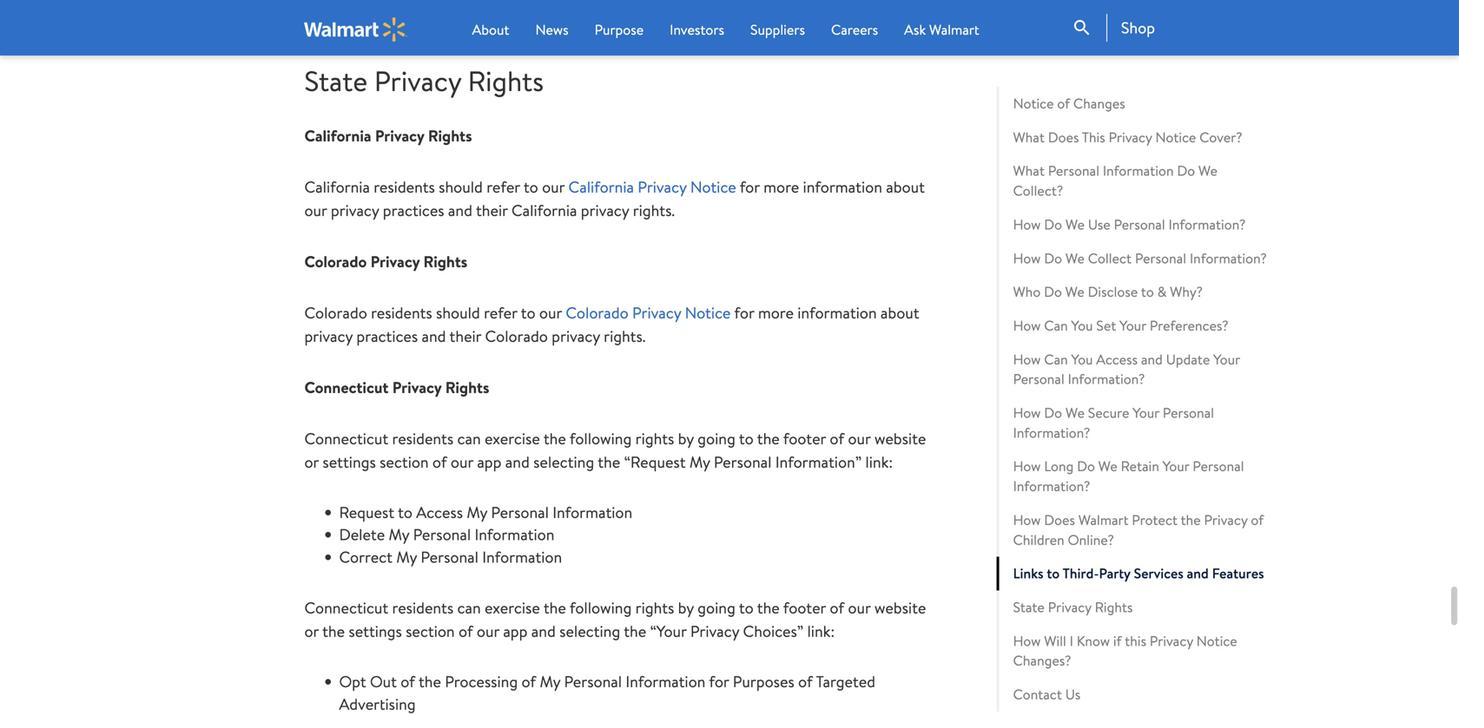 Task type: vqa. For each thing, say whether or not it's contained in the screenshot.
residents related to Colorado residents should refer to our Colorado Privacy Notice
yes



Task type: describe. For each thing, give the bounding box(es) containing it.
retain
[[1121, 457, 1159, 476]]

footer for information"
[[783, 428, 826, 450]]

practices inside for more information about privacy practices and their colorado privacy rights.
[[356, 326, 418, 347]]

0 vertical spatial walmart
[[929, 20, 979, 39]]

we for use
[[1066, 215, 1085, 234]]

information for for more information about our privacy practices and their california privacy rights.
[[803, 176, 882, 198]]

my inside opt out of the processing of my personal information for purposes of targeted advertising
[[540, 671, 560, 693]]

following for the
[[570, 428, 632, 450]]

processing
[[445, 671, 518, 693]]

links to third-party services and features link
[[997, 557, 1282, 591]]

how for how does walmart protect the privacy of children online?
[[1013, 511, 1041, 530]]

going for personal
[[698, 428, 735, 450]]

cover?
[[1200, 128, 1243, 147]]

out
[[370, 671, 397, 693]]

of up 'information"' on the right of the page
[[830, 428, 844, 450]]

"request
[[624, 452, 686, 473]]

do inside how long do we retain your personal information?
[[1077, 457, 1095, 476]]

information inside opt out of the processing of my personal information for purposes of targeted advertising
[[626, 671, 706, 693]]

how for how can you set your preferences?
[[1013, 316, 1041, 335]]

connecticut for connecticut residents can exercise the following rights by going to the footer of our website or settings section of our app and selecting the "request my personal information" link:
[[304, 428, 388, 450]]

advertising
[[339, 694, 416, 716]]

we inside how long do we retain your personal information?
[[1098, 457, 1118, 476]]

how for how will i know if this privacy notice changes?
[[1013, 632, 1041, 651]]

should for their
[[436, 302, 480, 324]]

how can you access and update your personal information?
[[1013, 350, 1240, 389]]

home image
[[304, 17, 407, 41]]

residents for connecticut residents can exercise the following rights by going to the footer of our website or the settings section of our app and selecting the "your privacy choices" link:
[[392, 598, 454, 619]]

exercise for and
[[485, 428, 540, 450]]

what for what personal information do we collect?
[[1013, 161, 1045, 180]]

how can you set your preferences?
[[1013, 316, 1229, 335]]

links to third-party services and features
[[1013, 564, 1264, 583]]

purpose button
[[595, 19, 644, 40]]

"your
[[650, 621, 687, 643]]

or for connecticut residents can exercise the following rights by going to the footer of our website or settings section of our app and selecting the "request my personal information" link:
[[304, 452, 319, 473]]

this
[[1125, 632, 1146, 651]]

going for privacy
[[698, 598, 735, 619]]

privacy up colorado privacy rights
[[331, 200, 379, 221]]

notice inside the how will i know if this privacy notice changes?
[[1197, 632, 1237, 651]]

search
[[1072, 17, 1093, 38]]

update
[[1166, 350, 1210, 369]]

online?
[[1068, 530, 1114, 550]]

long
[[1044, 457, 1074, 476]]

party
[[1099, 564, 1130, 583]]

california privacy notice link
[[568, 176, 736, 198]]

notice of changes link
[[997, 87, 1282, 121]]

their inside for more information about our privacy practices and their california privacy rights.
[[476, 200, 508, 221]]

we for disclose
[[1065, 282, 1085, 301]]

information? inside how long do we retain your personal information?
[[1013, 477, 1090, 496]]

the inside how does walmart protect the privacy of children online?
[[1181, 511, 1201, 530]]

shop
[[1121, 17, 1155, 39]]

colorado inside for more information about privacy practices and their colorado privacy rights.
[[485, 326, 548, 347]]

privacy down colorado residents should refer to our colorado privacy notice
[[552, 326, 600, 347]]

shop link
[[1106, 14, 1155, 42]]

residents for colorado residents should refer to our colorado privacy notice
[[371, 302, 432, 324]]

of inside how does walmart protect the privacy of children online?
[[1251, 511, 1264, 530]]

can for set
[[1044, 316, 1068, 335]]

features
[[1212, 564, 1264, 583]]

personal inside how do we secure your personal information?
[[1163, 403, 1214, 423]]

your inside how can you access and update your personal information?
[[1213, 350, 1240, 369]]

personal inside connecticut residents can exercise the following rights by going to the footer of our website or settings section of our app and selecting the "request my personal information" link:
[[714, 452, 772, 473]]

residents for california residents should refer to our california privacy notice
[[374, 176, 435, 198]]

about button
[[472, 19, 509, 40]]

changes
[[1073, 94, 1125, 113]]

my inside connecticut residents can exercise the following rights by going to the footer of our website or settings section of our app and selecting the "request my personal information" link:
[[689, 452, 710, 473]]

how does walmart protect the privacy of children online?
[[1013, 511, 1264, 550]]

residents for connecticut residents can exercise the following rights by going to the footer of our website or settings section of our app and selecting the "request my personal information" link:
[[392, 428, 454, 450]]

can for our
[[457, 428, 481, 450]]

how do we use personal information? link
[[997, 208, 1282, 242]]

delete
[[339, 524, 385, 546]]

app inside connecticut residents can exercise the following rights by going to the footer of our website or settings section of our app and selecting the "request my personal information" link:
[[477, 452, 502, 473]]

california residents should refer to our california privacy notice
[[304, 176, 736, 198]]

website for connecticut residents can exercise the following rights by going to the footer of our website or the settings section of our app and selecting the "your privacy choices" link:
[[874, 598, 926, 619]]

how for how long do we retain your personal information?
[[1013, 457, 1041, 476]]

will
[[1044, 632, 1066, 651]]

app inside connecticut residents can exercise the following rights by going to the footer of our website or the settings section of our app and selecting the "your privacy choices" link:
[[503, 621, 528, 643]]

what for what does this privacy notice cover?
[[1013, 128, 1045, 147]]

how do we collect personal information?
[[1013, 249, 1267, 268]]

how long do we retain your personal information?
[[1013, 457, 1244, 496]]

purposes
[[733, 671, 794, 693]]

about
[[472, 20, 509, 39]]

i
[[1070, 632, 1073, 651]]

1 horizontal spatial state
[[1013, 598, 1045, 617]]

careers link
[[831, 19, 878, 40]]

california inside for more information about our privacy practices and their california privacy rights.
[[512, 200, 577, 221]]

notice of changes
[[1013, 94, 1125, 113]]

of right out
[[401, 671, 415, 693]]

how for how can you access and update your personal information?
[[1013, 350, 1041, 369]]

colorado residents should refer to our colorado privacy notice
[[304, 302, 731, 324]]

what does this privacy notice cover?
[[1013, 128, 1243, 147]]

contact us
[[1013, 685, 1081, 704]]

or for connecticut residents can exercise the following rights by going to the footer of our website or the settings section of our app and selecting the "your privacy choices" link:
[[304, 621, 319, 643]]

request
[[339, 502, 394, 524]]

services
[[1134, 564, 1184, 583]]

exercise for app
[[485, 598, 540, 619]]

selecting inside connecticut residents can exercise the following rights by going to the footer of our website or the settings section of our app and selecting the "your privacy choices" link:
[[559, 621, 620, 643]]

connecticut residents can exercise the following rights by going to the footer of our website or the settings section of our app and selecting the "your privacy choices" link:
[[304, 598, 926, 643]]

protect
[[1132, 511, 1178, 530]]

link: for choices"
[[807, 621, 835, 643]]

ask walmart
[[904, 20, 979, 39]]

do for who do we disclose to & why?
[[1044, 282, 1062, 301]]

of up targeted
[[830, 598, 844, 619]]

how long do we retain your personal information? link
[[997, 450, 1282, 504]]

&
[[1157, 282, 1167, 301]]

opt out of the processing of my personal information for purposes of targeted advertising
[[339, 671, 876, 716]]

for more information about privacy practices and their colorado privacy rights.
[[304, 302, 919, 347]]

you for access
[[1071, 350, 1093, 369]]

how will i know if this privacy notice changes?
[[1013, 632, 1237, 671]]

refer for colorado
[[484, 302, 517, 324]]

access inside how can you access and update your personal information?
[[1096, 350, 1138, 369]]

of up request to access my personal information delete my personal information correct my personal information
[[432, 452, 447, 473]]

opt
[[339, 671, 366, 693]]

ask walmart link
[[904, 19, 979, 40]]

careers
[[831, 20, 878, 39]]

connecticut residents can exercise the following rights by going to the footer of our website or settings section of our app and selecting the "request my personal information" link:
[[304, 428, 926, 473]]

what does this privacy notice cover? link
[[997, 121, 1282, 154]]

information? inside how can you access and update your personal information?
[[1068, 370, 1145, 389]]

what personal information do we collect?
[[1013, 161, 1218, 200]]

colorado privacy rights
[[304, 251, 467, 273]]

ask
[[904, 20, 926, 39]]

children
[[1013, 530, 1065, 550]]

information"
[[775, 452, 862, 473]]

can for access
[[1044, 350, 1068, 369]]

privacy inside the how will i know if this privacy notice changes?
[[1150, 632, 1193, 651]]

disclose
[[1088, 282, 1138, 301]]

what personal information do we collect? link
[[997, 154, 1282, 208]]

how do we secure your personal information? link
[[997, 396, 1282, 450]]

more for california privacy notice
[[764, 176, 799, 198]]

collect?
[[1013, 181, 1063, 200]]

connecticut for connecticut privacy rights
[[304, 377, 389, 399]]

links
[[1013, 564, 1044, 583]]

to inside links to third-party services and features link
[[1047, 564, 1060, 583]]

purpose
[[595, 20, 644, 39]]

colorado privacy notice link
[[566, 302, 731, 324]]

secure
[[1088, 403, 1129, 423]]



Task type: locate. For each thing, give the bounding box(es) containing it.
1 vertical spatial does
[[1044, 511, 1075, 530]]

can inside how can you access and update your personal information?
[[1044, 350, 1068, 369]]

does
[[1048, 128, 1079, 147], [1044, 511, 1075, 530]]

footer up choices"
[[783, 598, 826, 619]]

for more information about our privacy practices and their california privacy rights.
[[304, 176, 925, 221]]

we left use
[[1066, 215, 1085, 234]]

what up collect?
[[1013, 161, 1045, 180]]

can inside connecticut residents can exercise the following rights by going to the footer of our website or the settings section of our app and selecting the "your privacy choices" link:
[[457, 598, 481, 619]]

0 vertical spatial rights.
[[633, 200, 675, 221]]

2 what from the top
[[1013, 161, 1045, 180]]

following inside connecticut residents can exercise the following rights by going to the footer of our website or settings section of our app and selecting the "request my personal information" link:
[[570, 428, 632, 450]]

collect
[[1088, 249, 1132, 268]]

0 vertical spatial website
[[874, 428, 926, 450]]

website for connecticut residents can exercise the following rights by going to the footer of our website or settings section of our app and selecting the "request my personal information" link:
[[874, 428, 926, 450]]

section inside connecticut residents can exercise the following rights by going to the footer of our website or settings section of our app and selecting the "request my personal information" link:
[[380, 452, 429, 473]]

7 how from the top
[[1013, 511, 1041, 530]]

do down what does this privacy notice cover? link
[[1177, 161, 1195, 180]]

privacy
[[331, 200, 379, 221], [581, 200, 629, 221], [304, 326, 353, 347], [552, 326, 600, 347]]

about inside for more information about our privacy practices and their california privacy rights.
[[886, 176, 925, 198]]

to inside connecticut residents can exercise the following rights by going to the footer of our website or the settings section of our app and selecting the "your privacy choices" link:
[[739, 598, 754, 619]]

0 vertical spatial access
[[1096, 350, 1138, 369]]

1 vertical spatial practices
[[356, 326, 418, 347]]

walmart inside how does walmart protect the privacy of children online?
[[1078, 511, 1129, 530]]

1 vertical spatial can
[[457, 598, 481, 619]]

state
[[304, 62, 368, 100], [1013, 598, 1045, 617]]

0 vertical spatial state privacy rights
[[304, 62, 544, 100]]

3 connecticut from the top
[[304, 598, 388, 619]]

2 how from the top
[[1013, 249, 1041, 268]]

how for how do we use personal information?
[[1013, 215, 1041, 234]]

your right update
[[1213, 350, 1240, 369]]

residents
[[374, 176, 435, 198], [371, 302, 432, 324], [392, 428, 454, 450], [392, 598, 454, 619]]

contact us link
[[997, 678, 1282, 712]]

information
[[1103, 161, 1174, 180], [553, 502, 632, 524], [475, 524, 554, 546], [482, 547, 562, 568], [626, 671, 706, 693]]

1 by from the top
[[678, 428, 694, 450]]

of left targeted
[[798, 671, 813, 693]]

practices up connecticut privacy rights
[[356, 326, 418, 347]]

1 vertical spatial information
[[798, 302, 877, 324]]

we left collect
[[1066, 249, 1085, 268]]

2 you from the top
[[1071, 350, 1093, 369]]

1 vertical spatial state
[[1013, 598, 1045, 617]]

residents down correct
[[392, 598, 454, 619]]

about for for more information about privacy practices and their colorado privacy rights.
[[881, 302, 919, 324]]

what inside what does this privacy notice cover? link
[[1013, 128, 1045, 147]]

can inside connecticut residents can exercise the following rights by going to the footer of our website or settings section of our app and selecting the "request my personal information" link:
[[457, 428, 481, 450]]

what inside what personal information do we collect?
[[1013, 161, 1045, 180]]

practices up colorado privacy rights
[[383, 200, 444, 221]]

does up children
[[1044, 511, 1075, 530]]

0 vertical spatial information
[[803, 176, 882, 198]]

1 website from the top
[[874, 428, 926, 450]]

who do we disclose to & why?
[[1013, 282, 1203, 301]]

1 vertical spatial can
[[1044, 350, 1068, 369]]

1 vertical spatial footer
[[783, 598, 826, 619]]

investors
[[670, 20, 724, 39]]

1 connecticut from the top
[[304, 377, 389, 399]]

do up long
[[1044, 403, 1062, 423]]

why?
[[1170, 282, 1203, 301]]

do right long
[[1077, 457, 1095, 476]]

2 footer from the top
[[783, 598, 826, 619]]

information inside what personal information do we collect?
[[1103, 161, 1174, 180]]

following up "request
[[570, 428, 632, 450]]

1 vertical spatial for
[[734, 302, 754, 324]]

1 vertical spatial connecticut
[[304, 428, 388, 450]]

link: right choices"
[[807, 621, 835, 643]]

residents down colorado privacy rights
[[371, 302, 432, 324]]

can down 'how can you set your preferences?'
[[1044, 350, 1068, 369]]

you for set
[[1071, 316, 1093, 335]]

0 horizontal spatial link:
[[807, 621, 835, 643]]

who do we disclose to & why? link
[[997, 275, 1282, 309]]

of up features
[[1251, 511, 1264, 530]]

access
[[1096, 350, 1138, 369], [416, 502, 463, 524]]

about for for more information about our privacy practices and their california privacy rights.
[[886, 176, 925, 198]]

targeted
[[816, 671, 876, 693]]

0 vertical spatial more
[[764, 176, 799, 198]]

for inside opt out of the processing of my personal information for purposes of targeted advertising
[[709, 671, 729, 693]]

3 how from the top
[[1013, 316, 1041, 335]]

can left set
[[1044, 316, 1068, 335]]

notice
[[1013, 94, 1054, 113], [1155, 128, 1196, 147], [690, 176, 736, 198], [685, 302, 731, 324], [1197, 632, 1237, 651]]

going inside connecticut residents can exercise the following rights by going to the footer of our website or settings section of our app and selecting the "request my personal information" link:
[[698, 428, 735, 450]]

0 vertical spatial selecting
[[533, 452, 594, 473]]

your right secure
[[1133, 403, 1159, 423]]

going
[[698, 428, 735, 450], [698, 598, 735, 619]]

and inside for more information about our privacy practices and their california privacy rights.
[[448, 200, 472, 221]]

refer for their
[[487, 176, 520, 198]]

investors button
[[670, 19, 724, 40]]

1 horizontal spatial app
[[503, 621, 528, 643]]

0 vertical spatial following
[[570, 428, 632, 450]]

what down notice of changes
[[1013, 128, 1045, 147]]

rights. inside for more information about our privacy practices and their california privacy rights.
[[633, 200, 675, 221]]

1 vertical spatial you
[[1071, 350, 1093, 369]]

of
[[1057, 94, 1070, 113], [830, 428, 844, 450], [432, 452, 447, 473], [1251, 511, 1264, 530], [830, 598, 844, 619], [459, 621, 473, 643], [401, 671, 415, 693], [522, 671, 536, 693], [798, 671, 813, 693]]

0 vertical spatial settings
[[323, 452, 376, 473]]

2 can from the top
[[1044, 350, 1068, 369]]

california privacy rights
[[304, 125, 472, 147]]

2 website from the top
[[874, 598, 926, 619]]

0 horizontal spatial state privacy rights
[[304, 62, 544, 100]]

2 vertical spatial for
[[709, 671, 729, 693]]

does left this
[[1048, 128, 1079, 147]]

the
[[544, 428, 566, 450], [757, 428, 780, 450], [598, 452, 620, 473], [1181, 511, 1201, 530], [544, 598, 566, 619], [757, 598, 780, 619], [322, 621, 345, 643], [624, 621, 646, 643], [419, 671, 441, 693]]

0 vertical spatial you
[[1071, 316, 1093, 335]]

2 following from the top
[[570, 598, 632, 619]]

0 vertical spatial link:
[[865, 452, 893, 473]]

information? inside how do we secure your personal information?
[[1013, 423, 1090, 442]]

1 vertical spatial refer
[[484, 302, 517, 324]]

their inside for more information about privacy practices and their colorado privacy rights.
[[450, 326, 481, 347]]

privacy
[[374, 62, 461, 100], [375, 125, 424, 147], [1109, 128, 1152, 147], [638, 176, 687, 198], [371, 251, 420, 273], [632, 302, 681, 324], [392, 377, 442, 399], [1204, 511, 1248, 530], [1048, 598, 1092, 617], [690, 621, 739, 643], [1150, 632, 1193, 651]]

rights up "your
[[635, 598, 674, 619]]

for inside for more information about privacy practices and their colorado privacy rights.
[[734, 302, 754, 324]]

1 vertical spatial by
[[678, 598, 694, 619]]

1 vertical spatial state privacy rights
[[1013, 598, 1133, 617]]

how can you access and update your personal information? link
[[997, 343, 1282, 396]]

0 vertical spatial exercise
[[485, 428, 540, 450]]

0 vertical spatial app
[[477, 452, 502, 473]]

1 vertical spatial their
[[450, 326, 481, 347]]

0 vertical spatial going
[[698, 428, 735, 450]]

1 how from the top
[[1013, 215, 1041, 234]]

link: right 'information"' on the right of the page
[[865, 452, 893, 473]]

we left disclose
[[1065, 282, 1085, 301]]

news
[[535, 20, 569, 39]]

1 what from the top
[[1013, 128, 1045, 147]]

rights. down colorado privacy notice link
[[604, 326, 646, 347]]

do left collect
[[1044, 249, 1062, 268]]

does for walmart
[[1044, 511, 1075, 530]]

how do we secure your personal information?
[[1013, 403, 1214, 442]]

website inside connecticut residents can exercise the following rights by going to the footer of our website or the settings section of our app and selecting the "your privacy choices" link:
[[874, 598, 926, 619]]

5 how from the top
[[1013, 403, 1041, 423]]

more for colorado privacy notice
[[758, 302, 794, 324]]

and inside connecticut residents can exercise the following rights by going to the footer of our website or settings section of our app and selecting the "request my personal information" link:
[[505, 452, 530, 473]]

state privacy rights
[[304, 62, 544, 100], [1013, 598, 1133, 617]]

settings up out
[[349, 621, 402, 643]]

rights inside connecticut residents can exercise the following rights by going to the footer of our website or settings section of our app and selecting the "request my personal information" link:
[[635, 428, 674, 450]]

following for selecting
[[570, 598, 632, 619]]

should for and
[[439, 176, 483, 198]]

1 vertical spatial website
[[874, 598, 926, 619]]

how inside how long do we retain your personal information?
[[1013, 457, 1041, 476]]

privacy up connecticut privacy rights
[[304, 326, 353, 347]]

personal inside opt out of the processing of my personal information for purposes of targeted advertising
[[564, 671, 622, 693]]

connecticut for connecticut residents can exercise the following rights by going to the footer of our website or the settings section of our app and selecting the "your privacy choices" link:
[[304, 598, 388, 619]]

0 vertical spatial what
[[1013, 128, 1045, 147]]

choices"
[[743, 621, 804, 643]]

can
[[1044, 316, 1068, 335], [1044, 350, 1068, 369]]

does inside how does walmart protect the privacy of children online?
[[1044, 511, 1075, 530]]

do for how do we collect personal information?
[[1044, 249, 1062, 268]]

selecting
[[533, 452, 594, 473], [559, 621, 620, 643]]

access down 'how can you set your preferences?'
[[1096, 350, 1138, 369]]

your inside how long do we retain your personal information?
[[1163, 457, 1189, 476]]

personal inside how can you access and update your personal information?
[[1013, 370, 1065, 389]]

we left retain
[[1098, 457, 1118, 476]]

1 vertical spatial walmart
[[1078, 511, 1129, 530]]

more
[[764, 176, 799, 198], [758, 302, 794, 324]]

website inside connecticut residents can exercise the following rights by going to the footer of our website or settings section of our app and selecting the "request my personal information" link:
[[874, 428, 926, 450]]

connecticut inside connecticut residents can exercise the following rights by going to the footer of our website or settings section of our app and selecting the "request my personal information" link:
[[304, 428, 388, 450]]

more inside for more information about our privacy practices and their california privacy rights.
[[764, 176, 799, 198]]

1 vertical spatial settings
[[349, 621, 402, 643]]

connecticut privacy rights
[[304, 377, 489, 399]]

0 horizontal spatial state
[[304, 62, 368, 100]]

1 vertical spatial section
[[406, 621, 455, 643]]

0 vertical spatial by
[[678, 428, 694, 450]]

0 vertical spatial does
[[1048, 128, 1079, 147]]

how inside how can you access and update your personal information?
[[1013, 350, 1041, 369]]

privacy down california privacy notice link
[[581, 200, 629, 221]]

0 vertical spatial connecticut
[[304, 377, 389, 399]]

about
[[886, 176, 925, 198], [881, 302, 919, 324]]

footer inside connecticut residents can exercise the following rights by going to the footer of our website or the settings section of our app and selecting the "your privacy choices" link:
[[783, 598, 826, 619]]

what
[[1013, 128, 1045, 147], [1013, 161, 1045, 180]]

section inside connecticut residents can exercise the following rights by going to the footer of our website or the settings section of our app and selecting the "your privacy choices" link:
[[406, 621, 455, 643]]

1 vertical spatial selecting
[[559, 621, 620, 643]]

how does walmart protect the privacy of children online? link
[[997, 504, 1282, 557]]

and inside for more information about privacy practices and their colorado privacy rights.
[[422, 326, 446, 347]]

practices inside for more information about our privacy practices and their california privacy rights.
[[383, 200, 444, 221]]

of right 'processing'
[[522, 671, 536, 693]]

4 how from the top
[[1013, 350, 1041, 369]]

by for "your
[[678, 598, 694, 619]]

who
[[1013, 282, 1041, 301]]

1 vertical spatial rights
[[635, 598, 674, 619]]

state privacy rights up the california privacy rights
[[304, 62, 544, 100]]

2 or from the top
[[304, 621, 319, 643]]

access inside request to access my personal information delete my personal information correct my personal information
[[416, 502, 463, 524]]

privacy inside how does walmart protect the privacy of children online?
[[1204, 511, 1248, 530]]

by up "request
[[678, 428, 694, 450]]

by for my
[[678, 428, 694, 450]]

by inside connecticut residents can exercise the following rights by going to the footer of our website or the settings section of our app and selecting the "your privacy choices" link:
[[678, 598, 694, 619]]

for for colorado privacy notice
[[734, 302, 754, 324]]

1 vertical spatial going
[[698, 598, 735, 619]]

1 vertical spatial or
[[304, 621, 319, 643]]

0 horizontal spatial walmart
[[929, 20, 979, 39]]

set
[[1096, 316, 1116, 335]]

correct
[[339, 547, 393, 568]]

we down cover?
[[1198, 161, 1218, 180]]

personal inside what personal information do we collect?
[[1048, 161, 1099, 180]]

if
[[1113, 632, 1122, 651]]

suppliers button
[[750, 19, 805, 40]]

rights.
[[633, 200, 675, 221], [604, 326, 646, 347]]

our inside for more information about our privacy practices and their california privacy rights.
[[304, 200, 327, 221]]

0 vertical spatial or
[[304, 452, 319, 473]]

privacy inside connecticut residents can exercise the following rights by going to the footer of our website or the settings section of our app and selecting the "your privacy choices" link:
[[690, 621, 739, 643]]

of left changes
[[1057, 94, 1070, 113]]

do down collect?
[[1044, 215, 1062, 234]]

0 vertical spatial rights
[[635, 428, 674, 450]]

exercise
[[485, 428, 540, 450], [485, 598, 540, 619]]

app
[[477, 452, 502, 473], [503, 621, 528, 643]]

how for how do we secure your personal information?
[[1013, 403, 1041, 423]]

footer up 'information"' on the right of the page
[[783, 428, 826, 450]]

how can you set your preferences? link
[[997, 309, 1282, 343]]

know
[[1077, 632, 1110, 651]]

rights inside connecticut residents can exercise the following rights by going to the footer of our website or the settings section of our app and selecting the "your privacy choices" link:
[[635, 598, 674, 619]]

do inside what personal information do we collect?
[[1177, 161, 1195, 180]]

we for collect
[[1066, 249, 1085, 268]]

1 vertical spatial exercise
[[485, 598, 540, 619]]

information?
[[1169, 215, 1246, 234], [1190, 249, 1267, 268], [1068, 370, 1145, 389], [1013, 423, 1090, 442], [1013, 477, 1090, 496]]

state privacy rights up 'i'
[[1013, 598, 1133, 617]]

1 horizontal spatial walmart
[[1078, 511, 1129, 530]]

personal inside how long do we retain your personal information?
[[1193, 457, 1244, 476]]

0 vertical spatial should
[[439, 176, 483, 198]]

footer for choices"
[[783, 598, 826, 619]]

your inside how do we secure your personal information?
[[1133, 403, 1159, 423]]

how do we collect personal information? link
[[997, 242, 1282, 275]]

we for secure
[[1066, 403, 1085, 423]]

1 horizontal spatial link:
[[865, 452, 893, 473]]

1 following from the top
[[570, 428, 632, 450]]

about inside for more information about privacy practices and their colorado privacy rights.
[[881, 302, 919, 324]]

selecting inside connecticut residents can exercise the following rights by going to the footer of our website or settings section of our app and selecting the "request my personal information" link:
[[533, 452, 594, 473]]

for for california privacy notice
[[740, 176, 760, 198]]

1 going from the top
[[698, 428, 735, 450]]

we left secure
[[1066, 403, 1085, 423]]

1 vertical spatial link:
[[807, 621, 835, 643]]

rights for the
[[635, 598, 674, 619]]

2 by from the top
[[678, 598, 694, 619]]

residents inside connecticut residents can exercise the following rights by going to the footer of our website or the settings section of our app and selecting the "your privacy choices" link:
[[392, 598, 454, 619]]

settings inside connecticut residents can exercise the following rights by going to the footer of our website or the settings section of our app and selecting the "your privacy choices" link:
[[349, 621, 402, 643]]

0 vertical spatial refer
[[487, 176, 520, 198]]

link: inside connecticut residents can exercise the following rights by going to the footer of our website or the settings section of our app and selecting the "your privacy choices" link:
[[807, 621, 835, 643]]

practices
[[383, 200, 444, 221], [356, 326, 418, 347]]

how will i know if this privacy notice changes? link
[[997, 625, 1282, 678]]

access right request
[[416, 502, 463, 524]]

our
[[542, 176, 565, 198], [304, 200, 327, 221], [539, 302, 562, 324], [848, 428, 871, 450], [451, 452, 473, 473], [848, 598, 871, 619], [477, 621, 499, 643]]

walmart up online?
[[1078, 511, 1129, 530]]

to inside the who do we disclose to & why? link
[[1141, 282, 1154, 301]]

more inside for more information about privacy practices and their colorado privacy rights.
[[758, 302, 794, 324]]

should
[[439, 176, 483, 198], [436, 302, 480, 324]]

their down colorado residents should refer to our colorado privacy notice
[[450, 326, 481, 347]]

2 connecticut from the top
[[304, 428, 388, 450]]

app up request to access my personal information delete my personal information correct my personal information
[[477, 452, 502, 473]]

1 vertical spatial rights.
[[604, 326, 646, 347]]

footer
[[783, 428, 826, 450], [783, 598, 826, 619]]

rights. down california privacy notice link
[[633, 200, 675, 221]]

news button
[[535, 19, 569, 40]]

1 horizontal spatial state privacy rights
[[1013, 598, 1133, 617]]

1 vertical spatial what
[[1013, 161, 1045, 180]]

can
[[457, 428, 481, 450], [457, 598, 481, 619]]

and inside how can you access and update your personal information?
[[1141, 350, 1163, 369]]

state down home image
[[304, 62, 368, 100]]

or inside connecticut residents can exercise the following rights by going to the footer of our website or the settings section of our app and selecting the "your privacy choices" link:
[[304, 621, 319, 643]]

1 vertical spatial access
[[416, 502, 463, 524]]

my
[[689, 452, 710, 473], [467, 502, 487, 524], [389, 524, 409, 546], [396, 547, 417, 568], [540, 671, 560, 693]]

the inside opt out of the processing of my personal information for purposes of targeted advertising
[[419, 671, 441, 693]]

preferences?
[[1150, 316, 1229, 335]]

use
[[1088, 215, 1111, 234]]

1 vertical spatial app
[[503, 621, 528, 643]]

this
[[1082, 128, 1105, 147]]

to inside request to access my personal information delete my personal information correct my personal information
[[398, 502, 413, 524]]

0 vertical spatial for
[[740, 176, 760, 198]]

0 vertical spatial state
[[304, 62, 368, 100]]

2 rights from the top
[[635, 598, 674, 619]]

residents down connecticut privacy rights
[[392, 428, 454, 450]]

going inside connecticut residents can exercise the following rights by going to the footer of our website or the settings section of our app and selecting the "your privacy choices" link:
[[698, 598, 735, 619]]

do for how do we secure your personal information?
[[1044, 403, 1062, 423]]

rights up "request
[[635, 428, 674, 450]]

6 how from the top
[[1013, 457, 1041, 476]]

does for this
[[1048, 128, 1079, 147]]

how
[[1013, 215, 1041, 234], [1013, 249, 1041, 268], [1013, 316, 1041, 335], [1013, 350, 1041, 369], [1013, 403, 1041, 423], [1013, 457, 1041, 476], [1013, 511, 1041, 530], [1013, 632, 1041, 651]]

2 can from the top
[[457, 598, 481, 619]]

or inside connecticut residents can exercise the following rights by going to the footer of our website or settings section of our app and selecting the "request my personal information" link:
[[304, 452, 319, 473]]

1 exercise from the top
[[485, 428, 540, 450]]

following
[[570, 428, 632, 450], [570, 598, 632, 619]]

1 footer from the top
[[783, 428, 826, 450]]

1 vertical spatial more
[[758, 302, 794, 324]]

0 horizontal spatial app
[[477, 452, 502, 473]]

app up 'processing'
[[503, 621, 528, 643]]

do for how do we use personal information?
[[1044, 215, 1062, 234]]

how inside how does walmart protect the privacy of children online?
[[1013, 511, 1041, 530]]

information for for more information about privacy practices and their colorado privacy rights.
[[798, 302, 877, 324]]

we inside how do we secure your personal information?
[[1066, 403, 1085, 423]]

you inside how can you access and update your personal information?
[[1071, 350, 1093, 369]]

you down 'how can you set your preferences?'
[[1071, 350, 1093, 369]]

how do we use personal information?
[[1013, 215, 1246, 234]]

their down california residents should refer to our california privacy notice on the top
[[476, 200, 508, 221]]

rights. inside for more information about privacy practices and their colorado privacy rights.
[[604, 326, 646, 347]]

state down links
[[1013, 598, 1045, 617]]

we inside what personal information do we collect?
[[1198, 161, 1218, 180]]

settings inside connecticut residents can exercise the following rights by going to the footer of our website or settings section of our app and selecting the "request my personal information" link:
[[323, 452, 376, 473]]

how for how do we collect personal information?
[[1013, 249, 1041, 268]]

following inside connecticut residents can exercise the following rights by going to the footer of our website or the settings section of our app and selecting the "your privacy choices" link:
[[570, 598, 632, 619]]

0 vertical spatial can
[[1044, 316, 1068, 335]]

0 vertical spatial about
[[886, 176, 925, 198]]

link: for information"
[[865, 452, 893, 473]]

you left set
[[1071, 316, 1093, 335]]

or
[[304, 452, 319, 473], [304, 621, 319, 643]]

1 or from the top
[[304, 452, 319, 473]]

exercise inside connecticut residents can exercise the following rights by going to the footer of our website or settings section of our app and selecting the "request my personal information" link:
[[485, 428, 540, 450]]

settings up request
[[323, 452, 376, 473]]

residents inside connecticut residents can exercise the following rights by going to the footer of our website or settings section of our app and selecting the "request my personal information" link:
[[392, 428, 454, 450]]

link: inside connecticut residents can exercise the following rights by going to the footer of our website or settings section of our app and selecting the "request my personal information" link:
[[865, 452, 893, 473]]

2 vertical spatial connecticut
[[304, 598, 388, 619]]

how inside the how will i know if this privacy notice changes?
[[1013, 632, 1041, 651]]

by up "your
[[678, 598, 694, 619]]

residents down the california privacy rights
[[374, 176, 435, 198]]

your right set
[[1120, 316, 1146, 335]]

1 vertical spatial should
[[436, 302, 480, 324]]

changes?
[[1013, 652, 1071, 671]]

walmart
[[929, 20, 979, 39], [1078, 511, 1129, 530]]

footer inside connecticut residents can exercise the following rights by going to the footer of our website or settings section of our app and selecting the "request my personal information" link:
[[783, 428, 826, 450]]

exercise inside connecticut residents can exercise the following rights by going to the footer of our website or the settings section of our app and selecting the "your privacy choices" link:
[[485, 598, 540, 619]]

by inside connecticut residents can exercise the following rights by going to the footer of our website or settings section of our app and selecting the "request my personal information" link:
[[678, 428, 694, 450]]

section up request
[[380, 452, 429, 473]]

us
[[1065, 685, 1081, 704]]

1 rights from the top
[[635, 428, 674, 450]]

0 vertical spatial footer
[[783, 428, 826, 450]]

0 vertical spatial practices
[[383, 200, 444, 221]]

settings
[[323, 452, 376, 473], [349, 621, 402, 643]]

we
[[1198, 161, 1218, 180], [1066, 215, 1085, 234], [1066, 249, 1085, 268], [1065, 282, 1085, 301], [1066, 403, 1085, 423], [1098, 457, 1118, 476]]

walmart right the ask
[[929, 20, 979, 39]]

your right retain
[[1163, 457, 1189, 476]]

do right who
[[1044, 282, 1062, 301]]

of up 'processing'
[[459, 621, 473, 643]]

suppliers
[[750, 20, 805, 39]]

can for of
[[457, 598, 481, 619]]

information inside for more information about privacy practices and their colorado privacy rights.
[[798, 302, 877, 324]]

1 can from the top
[[1044, 316, 1068, 335]]

0 vertical spatial can
[[457, 428, 481, 450]]

0 vertical spatial section
[[380, 452, 429, 473]]

to inside connecticut residents can exercise the following rights by going to the footer of our website or settings section of our app and selecting the "request my personal information" link:
[[739, 428, 754, 450]]

section up 'processing'
[[406, 621, 455, 643]]

2 going from the top
[[698, 598, 735, 619]]

connecticut inside connecticut residents can exercise the following rights by going to the footer of our website or the settings section of our app and selecting the "your privacy choices" link:
[[304, 598, 388, 619]]

website
[[874, 428, 926, 450], [874, 598, 926, 619]]

state privacy rights link
[[997, 591, 1282, 625]]

following up opt out of the processing of my personal information for purposes of targeted advertising
[[570, 598, 632, 619]]

information inside for more information about our privacy practices and their california privacy rights.
[[803, 176, 882, 198]]

refer
[[487, 176, 520, 198], [484, 302, 517, 324]]

1 can from the top
[[457, 428, 481, 450]]

2 exercise from the top
[[485, 598, 540, 619]]

8 how from the top
[[1013, 632, 1041, 651]]

for inside for more information about our privacy practices and their california privacy rights.
[[740, 176, 760, 198]]

rights for "request
[[635, 428, 674, 450]]

1 you from the top
[[1071, 316, 1093, 335]]

1 vertical spatial following
[[570, 598, 632, 619]]

0 vertical spatial their
[[476, 200, 508, 221]]

and inside connecticut residents can exercise the following rights by going to the footer of our website or the settings section of our app and selecting the "your privacy choices" link:
[[531, 621, 556, 643]]

and
[[448, 200, 472, 221], [422, 326, 446, 347], [1141, 350, 1163, 369], [505, 452, 530, 473], [1187, 564, 1209, 583], [531, 621, 556, 643]]

0 horizontal spatial access
[[416, 502, 463, 524]]

1 horizontal spatial access
[[1096, 350, 1138, 369]]

1 vertical spatial about
[[881, 302, 919, 324]]



